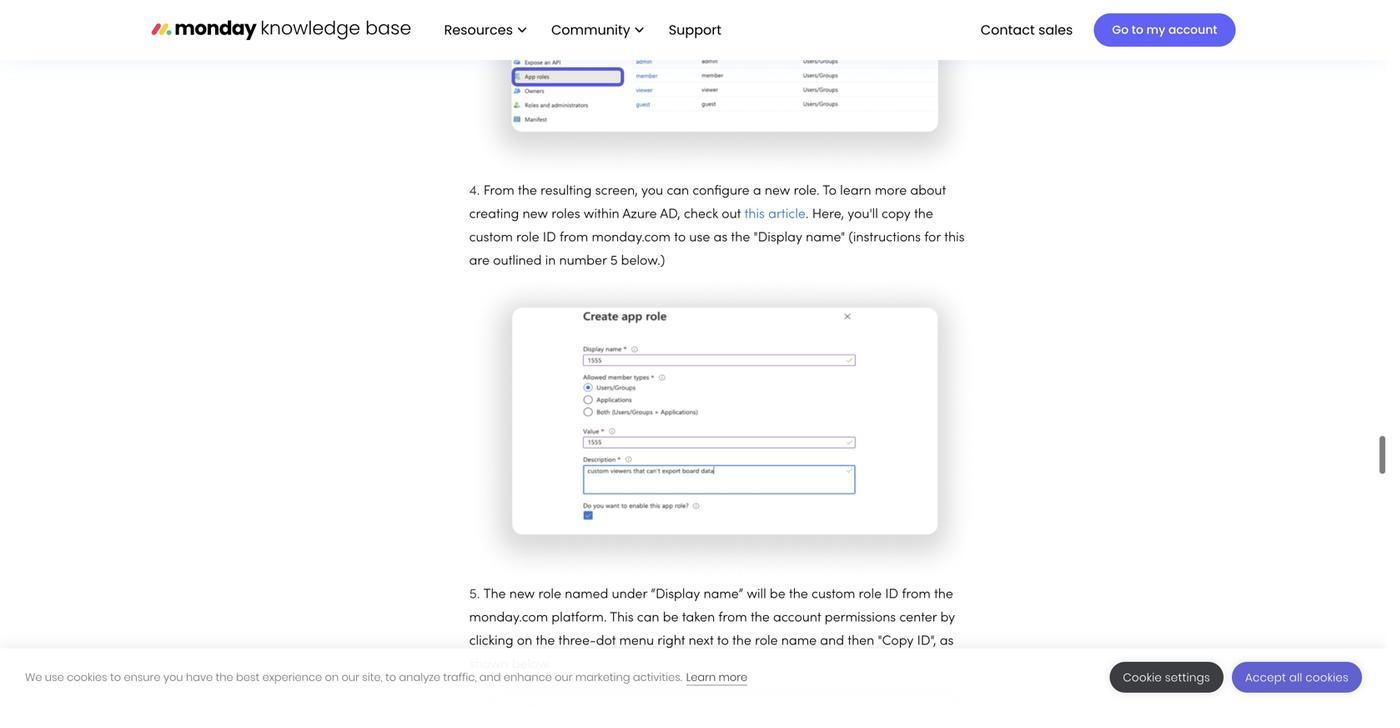 Task type: vqa. For each thing, say whether or not it's contained in the screenshot.
right
yes



Task type: describe. For each thing, give the bounding box(es) containing it.
number
[[559, 255, 607, 268]]

contact sales
[[981, 20, 1073, 39]]

1 horizontal spatial be
[[770, 589, 786, 602]]

. here, you'll copy the custom role id from monday.com to use as the "display name" (instructions for this are outlined in number 5 below.)
[[469, 209, 965, 268]]

to inside the new role named under "display name" will be the custom role id from the monday.com platform. this can be taken from the account permissions center by clicking on the three-dot menu right next to the role name and then "copy id", as shown below.
[[717, 636, 729, 648]]

about
[[910, 185, 946, 198]]

under
[[612, 589, 647, 602]]

go to my account link
[[1094, 13, 1236, 47]]

roles
[[552, 209, 580, 221]]

resulting
[[541, 185, 592, 198]]

to inside 'link'
[[1132, 22, 1144, 38]]

learn more link
[[686, 670, 747, 686]]

site,
[[362, 670, 383, 685]]

below.)
[[621, 255, 665, 268]]

to left ensure
[[110, 670, 121, 685]]

1 vertical spatial be
[[663, 612, 679, 625]]

the down will
[[751, 612, 770, 625]]

dot
[[596, 636, 616, 648]]

1 our from the left
[[342, 670, 359, 685]]

from inside . here, you'll copy the custom role id from monday.com to use as the "display name" (instructions for this are outlined in number 5 below.)
[[560, 232, 588, 245]]

role left name
[[755, 636, 778, 648]]

monday.com logo image
[[151, 12, 411, 47]]

you'll
[[848, 209, 878, 221]]

then
[[848, 636, 874, 648]]

in
[[545, 255, 556, 268]]

"display
[[651, 589, 700, 602]]

the down out
[[731, 232, 750, 245]]

"copy
[[878, 636, 914, 648]]

the up by
[[934, 589, 953, 602]]

center
[[899, 612, 937, 625]]

new inside the new role named under "display name" will be the custom role id from the monday.com platform. this can be taken from the account permissions center by clicking on the three-dot menu right next to the role name and then "copy id", as shown below.
[[509, 589, 535, 602]]

experience
[[262, 670, 322, 685]]

to
[[823, 185, 837, 198]]

cookie
[[1123, 670, 1162, 686]]

outlined
[[493, 255, 542, 268]]

cookies for use
[[67, 670, 107, 685]]

azure
[[623, 209, 657, 221]]

taken
[[682, 612, 715, 625]]

have
[[186, 670, 213, 685]]

activities.
[[633, 670, 682, 685]]

menu
[[619, 636, 654, 648]]

name"
[[806, 232, 845, 245]]

can inside 'from the resulting screen, you can configure a new role. to learn more about creating new roles within azure ad, check out'
[[667, 185, 689, 198]]

best
[[236, 670, 260, 685]]

learn
[[840, 185, 871, 198]]

account inside 'link'
[[1169, 22, 1217, 38]]

resources
[[444, 20, 513, 39]]

id inside . here, you'll copy the custom role id from monday.com to use as the "display name" (instructions for this are outlined in number 5 below.)
[[543, 232, 556, 245]]

will
[[747, 589, 766, 602]]

resources link
[[436, 16, 535, 44]]

account inside the new role named under "display name" will be the custom role id from the monday.com platform. this can be taken from the account permissions center by clicking on the three-dot menu right next to the role name and then "copy id", as shown below.
[[773, 612, 821, 625]]

ad,
[[660, 209, 680, 221]]

as inside . here, you'll copy the custom role id from monday.com to use as the "display name" (instructions for this are outlined in number 5 below.)
[[714, 232, 728, 245]]

next
[[689, 636, 714, 648]]

clicking
[[469, 636, 513, 648]]

more inside dialog
[[719, 670, 747, 685]]

(instructions
[[849, 232, 921, 245]]

0 vertical spatial new
[[765, 185, 790, 198]]

contact sales link
[[972, 16, 1081, 44]]

learn
[[686, 670, 716, 685]]

id inside the new role named under "display name" will be the custom role id from the monday.com platform. this can be taken from the account permissions center by clicking on the three-dot menu right next to the role name and then "copy id", as shown below.
[[885, 589, 898, 602]]

below.
[[512, 659, 551, 672]]

platform.
[[552, 612, 607, 625]]

all
[[1289, 670, 1302, 686]]

copy
[[882, 209, 911, 221]]

the new role named under "display name" will be the custom role id from the monday.com platform. this can be taken from the account permissions center by clicking on the three-dot menu right next to the role name and then "copy id", as shown below.
[[469, 589, 955, 672]]

dialog containing cookie settings
[[0, 649, 1387, 706]]

we use cookies to ensure you have the best experience on our site, to analyze traffic, and enhance our marketing activities. learn more
[[25, 670, 747, 685]]

1 horizontal spatial from
[[718, 612, 747, 625]]

permissions
[[825, 612, 896, 625]]

the
[[484, 589, 506, 602]]

marketing
[[575, 670, 630, 685]]

by
[[940, 612, 955, 625]]

cookie settings button
[[1110, 662, 1224, 693]]

to right site,
[[385, 670, 396, 685]]

community
[[551, 20, 630, 39]]

5
[[610, 255, 618, 268]]

.
[[806, 209, 809, 221]]

right
[[658, 636, 685, 648]]

to inside . here, you'll copy the custom role id from monday.com to use as the "display name" (instructions for this are outlined in number 5 below.)
[[674, 232, 686, 245]]

can inside the new role named under "display name" will be the custom role id from the monday.com platform. this can be taken from the account permissions center by clicking on the three-dot menu right next to the role name and then "copy id", as shown below.
[[637, 612, 659, 625]]

go to my account
[[1112, 22, 1217, 38]]



Task type: locate. For each thing, give the bounding box(es) containing it.
monday.com
[[592, 232, 671, 245], [469, 612, 548, 625]]

id up permissions
[[885, 589, 898, 602]]

the inside 'from the resulting screen, you can configure a new role. to learn more about creating new roles within azure ad, check out'
[[518, 185, 537, 198]]

1 horizontal spatial more
[[875, 185, 907, 198]]

you inside dialog
[[163, 670, 183, 685]]

1 horizontal spatial can
[[667, 185, 689, 198]]

2 our from the left
[[555, 670, 573, 685]]

support link
[[660, 16, 735, 44], [669, 20, 727, 39]]

within
[[584, 209, 619, 221]]

enhance
[[504, 670, 552, 685]]

and inside the new role named under "display name" will be the custom role id from the monday.com platform. this can be taken from the account permissions center by clicking on the three-dot menu right next to the role name and then "copy id", as shown below.
[[820, 636, 844, 648]]

1 vertical spatial you
[[163, 670, 183, 685]]

from
[[484, 185, 514, 198]]

you up azure
[[641, 185, 663, 198]]

0 vertical spatial and
[[820, 636, 844, 648]]

article
[[768, 209, 806, 221]]

can up ad,
[[667, 185, 689, 198]]

1 vertical spatial monday.com
[[469, 612, 548, 625]]

as
[[714, 232, 728, 245], [940, 636, 954, 648]]

this
[[744, 209, 765, 221], [944, 232, 965, 245]]

on inside dialog
[[325, 670, 339, 685]]

use inside . here, you'll copy the custom role id from monday.com to use as the "display name" (instructions for this are outlined in number 5 below.)
[[689, 232, 710, 245]]

"display
[[754, 232, 802, 245]]

1 vertical spatial can
[[637, 612, 659, 625]]

the inside dialog
[[216, 670, 233, 685]]

this right for in the right top of the page
[[944, 232, 965, 245]]

and
[[820, 636, 844, 648], [479, 670, 501, 685]]

role up the outlined
[[516, 232, 539, 245]]

0 vertical spatial you
[[641, 185, 663, 198]]

our left site,
[[342, 670, 359, 685]]

0 horizontal spatial can
[[637, 612, 659, 625]]

1 cookies from the left
[[67, 670, 107, 685]]

1 horizontal spatial use
[[689, 232, 710, 245]]

1 horizontal spatial on
[[517, 636, 532, 648]]

contact
[[981, 20, 1035, 39]]

monday.com down the
[[469, 612, 548, 625]]

use
[[689, 232, 710, 245], [45, 670, 64, 685]]

be up right
[[663, 612, 679, 625]]

0 horizontal spatial our
[[342, 670, 359, 685]]

this right out
[[744, 209, 765, 221]]

can up menu
[[637, 612, 659, 625]]

monday.com inside the new role named under "display name" will be the custom role id from the monday.com platform. this can be taken from the account permissions center by clicking on the three-dot menu right next to the role name and then "copy id", as shown below.
[[469, 612, 548, 625]]

custom down creating
[[469, 232, 513, 245]]

our right 'below.'
[[555, 670, 573, 685]]

0 vertical spatial custom
[[469, 232, 513, 245]]

this
[[610, 612, 634, 625]]

the left best
[[216, 670, 233, 685]]

this article
[[744, 209, 806, 221]]

screen,
[[595, 185, 638, 198]]

0 vertical spatial on
[[517, 636, 532, 648]]

accept all cookies
[[1245, 670, 1349, 686]]

as right id",
[[940, 636, 954, 648]]

the right from
[[518, 185, 537, 198]]

0 horizontal spatial be
[[663, 612, 679, 625]]

cookies right all
[[1306, 670, 1349, 686]]

0 horizontal spatial you
[[163, 670, 183, 685]]

1 horizontal spatial you
[[641, 185, 663, 198]]

to right next
[[717, 636, 729, 648]]

custom inside . here, you'll copy the custom role id from monday.com to use as the "display name" (instructions for this are outlined in number 5 below.)
[[469, 232, 513, 245]]

0 horizontal spatial on
[[325, 670, 339, 685]]

new right the
[[509, 589, 535, 602]]

monday.com down azure
[[592, 232, 671, 245]]

0 horizontal spatial account
[[773, 612, 821, 625]]

configure
[[693, 185, 750, 198]]

from
[[560, 232, 588, 245], [902, 589, 931, 602], [718, 612, 747, 625]]

1 horizontal spatial our
[[555, 670, 573, 685]]

monday.com inside . here, you'll copy the custom role id from monday.com to use as the "display name" (instructions for this are outlined in number 5 below.)
[[592, 232, 671, 245]]

accept
[[1245, 670, 1286, 686]]

0 vertical spatial this
[[744, 209, 765, 221]]

can
[[667, 185, 689, 198], [637, 612, 659, 625]]

out
[[722, 209, 741, 221]]

cookies for all
[[1306, 670, 1349, 686]]

the
[[518, 185, 537, 198], [914, 209, 933, 221], [731, 232, 750, 245], [789, 589, 808, 602], [934, 589, 953, 602], [751, 612, 770, 625], [536, 636, 555, 648], [732, 636, 751, 648], [216, 670, 233, 685]]

use down check
[[689, 232, 710, 245]]

id up in
[[543, 232, 556, 245]]

1 horizontal spatial cookies
[[1306, 670, 1349, 686]]

0 vertical spatial id
[[543, 232, 556, 245]]

named
[[565, 589, 608, 602]]

account right my
[[1169, 22, 1217, 38]]

to down ad,
[[674, 232, 686, 245]]

settings
[[1165, 670, 1210, 686]]

new left roles
[[523, 209, 548, 221]]

traffic,
[[443, 670, 477, 685]]

this article link
[[744, 209, 806, 221]]

2 cookies from the left
[[1306, 670, 1349, 686]]

1 horizontal spatial account
[[1169, 22, 1217, 38]]

three-
[[558, 636, 596, 648]]

ensure
[[124, 670, 161, 685]]

1 vertical spatial new
[[523, 209, 548, 221]]

list containing resources
[[427, 0, 735, 60]]

account up name
[[773, 612, 821, 625]]

1 vertical spatial use
[[45, 670, 64, 685]]

you inside 'from the resulting screen, you can configure a new role. to learn more about creating new roles within azure ad, check out'
[[641, 185, 663, 198]]

0 vertical spatial account
[[1169, 22, 1217, 38]]

shown
[[469, 659, 508, 672]]

group_1_ _2023 01 12t114829.796.png image
[[469, 677, 978, 706]]

the down about
[[914, 209, 933, 221]]

role inside . here, you'll copy the custom role id from monday.com to use as the "display name" (instructions for this are outlined in number 5 below.)
[[516, 232, 539, 245]]

the right next
[[732, 636, 751, 648]]

new right a
[[765, 185, 790, 198]]

sales
[[1038, 20, 1073, 39]]

custom up permissions
[[812, 589, 855, 602]]

for
[[924, 232, 941, 245]]

from up center
[[902, 589, 931, 602]]

community link
[[543, 16, 652, 44]]

check
[[684, 209, 718, 221]]

0 horizontal spatial more
[[719, 670, 747, 685]]

0 horizontal spatial id
[[543, 232, 556, 245]]

role.
[[794, 185, 820, 198]]

support
[[669, 20, 722, 39]]

1 vertical spatial custom
[[812, 589, 855, 602]]

1 vertical spatial more
[[719, 670, 747, 685]]

2 vertical spatial from
[[718, 612, 747, 625]]

0 vertical spatial use
[[689, 232, 710, 245]]

we
[[25, 670, 42, 685]]

dialog
[[0, 649, 1387, 706]]

cookies inside button
[[1306, 670, 1349, 686]]

1 horizontal spatial this
[[944, 232, 965, 245]]

cookie settings
[[1123, 670, 1210, 686]]

are
[[469, 255, 490, 268]]

and left then
[[820, 636, 844, 648]]

1 vertical spatial id
[[885, 589, 898, 602]]

analyze
[[399, 670, 440, 685]]

account
[[1169, 22, 1217, 38], [773, 612, 821, 625]]

go
[[1112, 22, 1129, 38]]

1 horizontal spatial monday.com
[[592, 232, 671, 245]]

group_1_ _2023 01 12t144322.068.png image
[[469, 0, 978, 180]]

id",
[[917, 636, 936, 648]]

1 horizontal spatial custom
[[812, 589, 855, 602]]

cookies
[[67, 670, 107, 685], [1306, 670, 1349, 686]]

on right experience
[[325, 670, 339, 685]]

name"
[[704, 589, 743, 602]]

1 horizontal spatial and
[[820, 636, 844, 648]]

use inside dialog
[[45, 670, 64, 685]]

from the resulting screen, you can configure a new role. to learn more about creating new roles within azure ad, check out
[[469, 185, 946, 221]]

image_3__12_.png image
[[469, 273, 978, 584]]

0 horizontal spatial as
[[714, 232, 728, 245]]

to right go
[[1132, 22, 1144, 38]]

the right will
[[789, 589, 808, 602]]

0 horizontal spatial monday.com
[[469, 612, 548, 625]]

as inside the new role named under "display name" will be the custom role id from the monday.com platform. this can be taken from the account permissions center by clicking on the three-dot menu right next to the role name and then "copy id", as shown below.
[[940, 636, 954, 648]]

1 vertical spatial as
[[940, 636, 954, 648]]

1 horizontal spatial id
[[885, 589, 898, 602]]

as down out
[[714, 232, 728, 245]]

role up permissions
[[859, 589, 882, 602]]

a
[[753, 185, 761, 198]]

from down the name" on the bottom
[[718, 612, 747, 625]]

creating
[[469, 209, 519, 221]]

on up 'below.'
[[517, 636, 532, 648]]

1 vertical spatial and
[[479, 670, 501, 685]]

main element
[[427, 0, 1236, 60]]

1 vertical spatial this
[[944, 232, 965, 245]]

new
[[765, 185, 790, 198], [523, 209, 548, 221], [509, 589, 535, 602]]

from down roles
[[560, 232, 588, 245]]

here,
[[812, 209, 844, 221]]

and inside dialog
[[479, 670, 501, 685]]

on inside the new role named under "display name" will be the custom role id from the monday.com platform. this can be taken from the account permissions center by clicking on the three-dot menu right next to the role name and then "copy id", as shown below.
[[517, 636, 532, 648]]

1 vertical spatial from
[[902, 589, 931, 602]]

accept all cookies button
[[1232, 662, 1362, 693]]

our
[[342, 670, 359, 685], [555, 670, 573, 685]]

0 horizontal spatial this
[[744, 209, 765, 221]]

name
[[781, 636, 817, 648]]

my
[[1147, 22, 1165, 38]]

be right will
[[770, 589, 786, 602]]

0 horizontal spatial use
[[45, 670, 64, 685]]

role left named
[[538, 589, 561, 602]]

0 vertical spatial can
[[667, 185, 689, 198]]

0 vertical spatial more
[[875, 185, 907, 198]]

0 horizontal spatial custom
[[469, 232, 513, 245]]

more right 'learn'
[[719, 670, 747, 685]]

0 vertical spatial from
[[560, 232, 588, 245]]

more up copy
[[875, 185, 907, 198]]

you
[[641, 185, 663, 198], [163, 670, 183, 685]]

0 vertical spatial as
[[714, 232, 728, 245]]

1 vertical spatial on
[[325, 670, 339, 685]]

0 vertical spatial be
[[770, 589, 786, 602]]

1 horizontal spatial as
[[940, 636, 954, 648]]

the up 'below.'
[[536, 636, 555, 648]]

to
[[1132, 22, 1144, 38], [674, 232, 686, 245], [717, 636, 729, 648], [110, 670, 121, 685], [385, 670, 396, 685]]

use right the we
[[45, 670, 64, 685]]

cookies right the we
[[67, 670, 107, 685]]

on
[[517, 636, 532, 648], [325, 670, 339, 685]]

2 horizontal spatial from
[[902, 589, 931, 602]]

role
[[516, 232, 539, 245], [538, 589, 561, 602], [859, 589, 882, 602], [755, 636, 778, 648]]

you left have
[[163, 670, 183, 685]]

0 vertical spatial monday.com
[[592, 232, 671, 245]]

0 horizontal spatial from
[[560, 232, 588, 245]]

0 horizontal spatial and
[[479, 670, 501, 685]]

this inside . here, you'll copy the custom role id from monday.com to use as the "display name" (instructions for this are outlined in number 5 below.)
[[944, 232, 965, 245]]

2 vertical spatial new
[[509, 589, 535, 602]]

more inside 'from the resulting screen, you can configure a new role. to learn more about creating new roles within azure ad, check out'
[[875, 185, 907, 198]]

custom inside the new role named under "display name" will be the custom role id from the monday.com platform. this can be taken from the account permissions center by clicking on the three-dot menu right next to the role name and then "copy id", as shown below.
[[812, 589, 855, 602]]

list
[[427, 0, 735, 60]]

and right traffic,
[[479, 670, 501, 685]]

0 horizontal spatial cookies
[[67, 670, 107, 685]]

id
[[543, 232, 556, 245], [885, 589, 898, 602]]

1 vertical spatial account
[[773, 612, 821, 625]]



